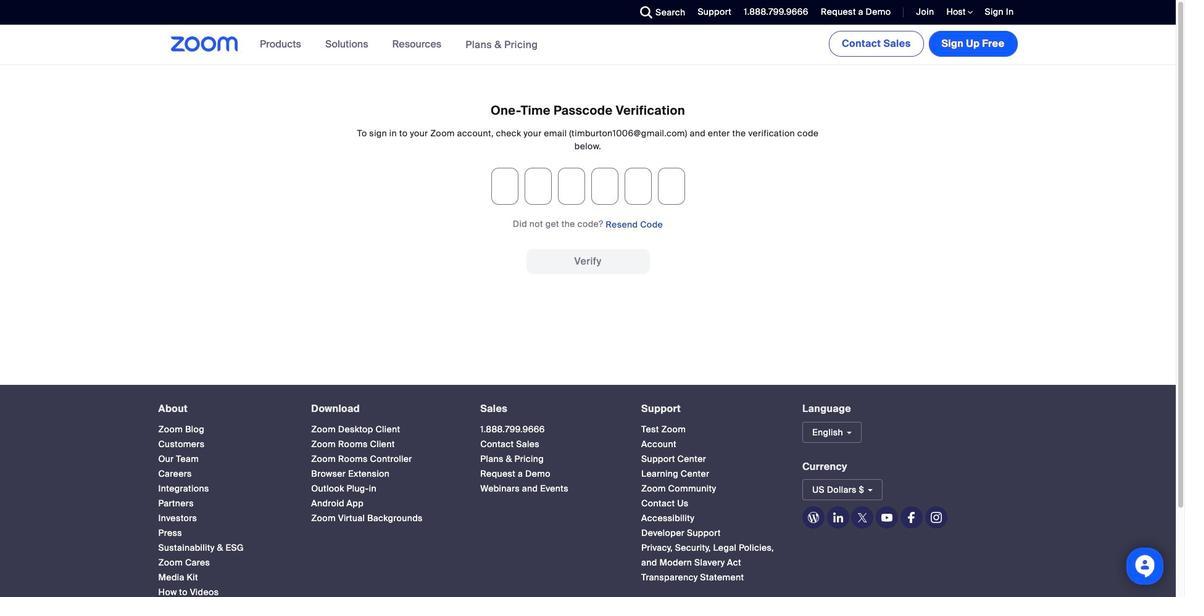 Task type: locate. For each thing, give the bounding box(es) containing it.
zoom logo image
[[171, 36, 238, 52]]

alert
[[347, 127, 829, 153]]

banner
[[156, 25, 1020, 65]]

heading
[[158, 404, 289, 415], [311, 404, 458, 415], [480, 404, 619, 415], [641, 404, 780, 415]]

product information navigation
[[251, 25, 547, 65]]



Task type: describe. For each thing, give the bounding box(es) containing it.
3 heading from the left
[[480, 404, 619, 415]]

1 heading from the left
[[158, 404, 289, 415]]

2 heading from the left
[[311, 404, 458, 415]]

4 heading from the left
[[641, 404, 780, 415]]

Input a verification to continue to sign in to your Zoom account text field
[[491, 168, 701, 205]]

input a verification to continue to sign in to your zoom account element
[[0, 168, 1176, 205]]

meetings navigation
[[827, 25, 1020, 59]]



Task type: vqa. For each thing, say whether or not it's contained in the screenshot.
Input a verification to continue to sign in to your Zoom account text box
yes



